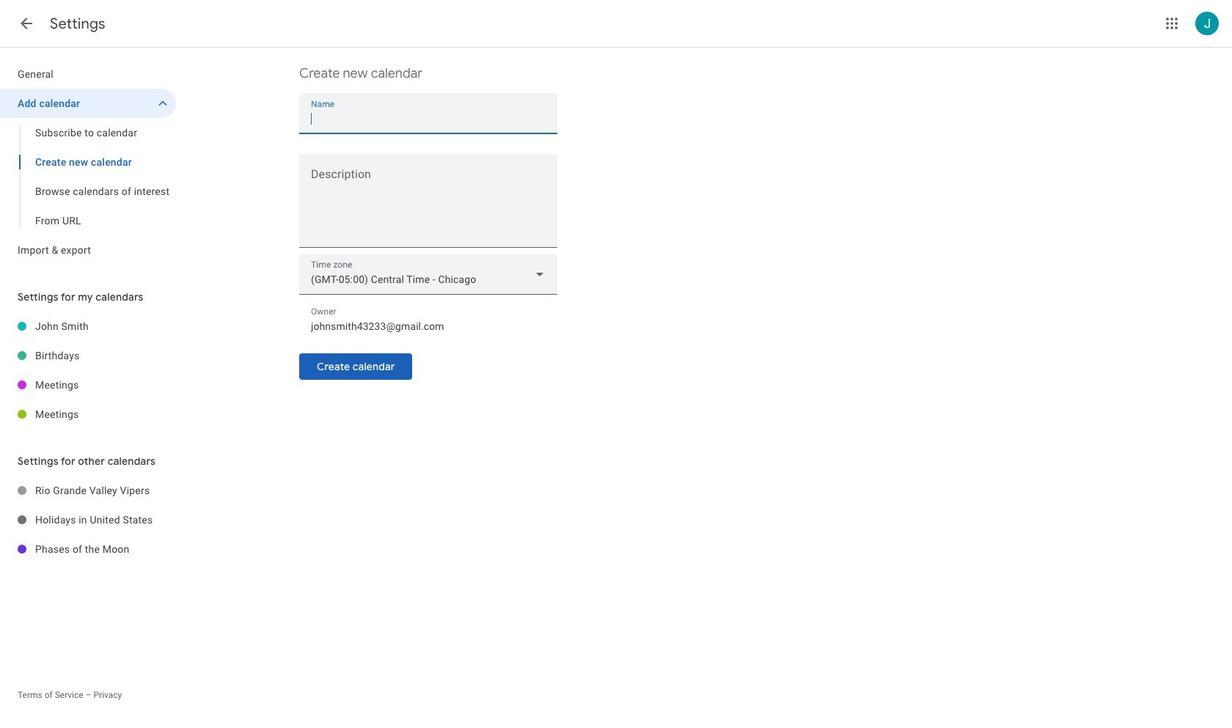 Task type: locate. For each thing, give the bounding box(es) containing it.
3 tree from the top
[[0, 476, 176, 564]]

meetings tree item down birthdays tree item
[[0, 400, 176, 429]]

group
[[0, 118, 176, 236]]

tree
[[0, 59, 176, 265], [0, 312, 176, 429], [0, 476, 176, 564]]

0 vertical spatial tree
[[0, 59, 176, 265]]

None text field
[[311, 109, 546, 129], [299, 171, 558, 241], [311, 109, 546, 129], [299, 171, 558, 241]]

go back image
[[18, 15, 35, 32]]

None text field
[[311, 316, 546, 337]]

heading
[[50, 15, 105, 33]]

meetings tree item
[[0, 370, 176, 400], [0, 400, 176, 429]]

1 vertical spatial tree
[[0, 312, 176, 429]]

meetings tree item down 'john smith' "tree item"
[[0, 370, 176, 400]]

phases of the moon tree item
[[0, 535, 176, 564]]

2 meetings tree item from the top
[[0, 400, 176, 429]]

2 vertical spatial tree
[[0, 476, 176, 564]]

None field
[[299, 254, 558, 295]]

holidays in united states tree item
[[0, 505, 176, 535]]



Task type: vqa. For each thing, say whether or not it's contained in the screenshot.
group
yes



Task type: describe. For each thing, give the bounding box(es) containing it.
rio grande valley vipers tree item
[[0, 476, 176, 505]]

john smith tree item
[[0, 312, 176, 341]]

1 tree from the top
[[0, 59, 176, 265]]

2 tree from the top
[[0, 312, 176, 429]]

add calendar tree item
[[0, 89, 176, 118]]

1 meetings tree item from the top
[[0, 370, 176, 400]]

birthdays tree item
[[0, 341, 176, 370]]



